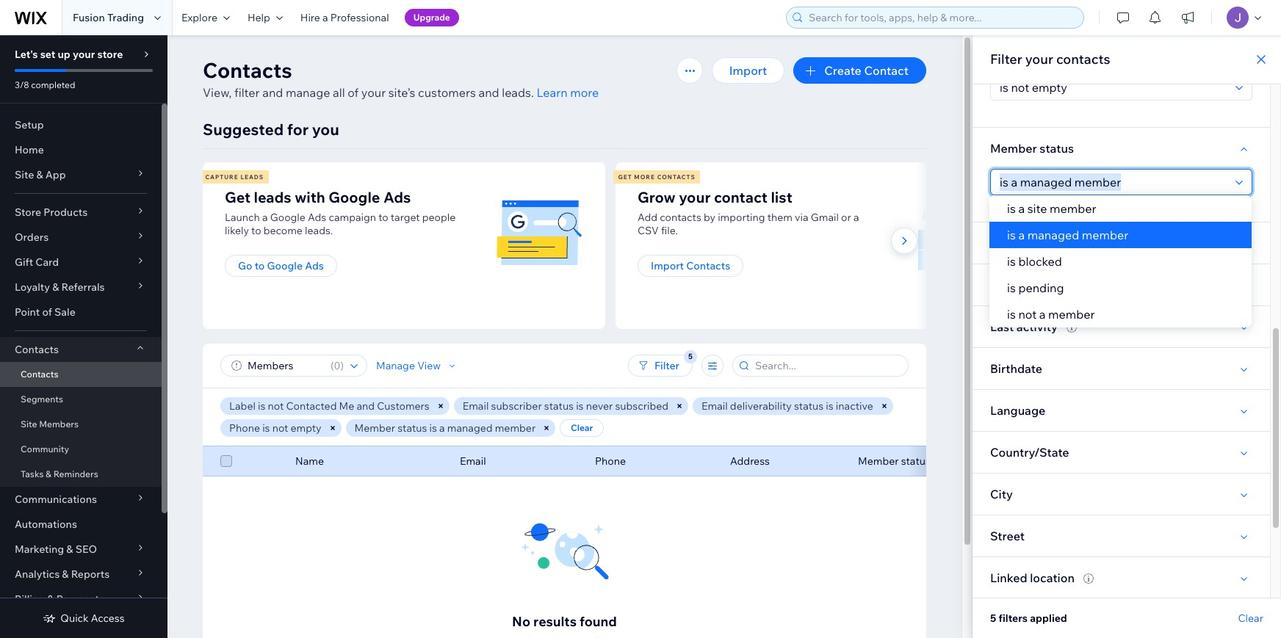 Task type: vqa. For each thing, say whether or not it's contained in the screenshot.
the Channels
no



Task type: locate. For each thing, give the bounding box(es) containing it.
select an option field down filter your contacts
[[996, 75, 1232, 100]]

by
[[704, 211, 716, 224]]

& inside 'popup button'
[[36, 168, 43, 182]]

1 vertical spatial clear button
[[1239, 612, 1264, 626]]

managed down subscriber
[[447, 422, 493, 435]]

billing
[[15, 593, 45, 606]]

member inside option
[[1083, 228, 1129, 243]]

not for phone is not empty
[[272, 422, 288, 435]]

0 vertical spatial select an option field
[[996, 75, 1232, 100]]

1 vertical spatial site
[[21, 419, 37, 430]]

contacts up filter
[[203, 57, 292, 83]]

None checkbox
[[221, 453, 232, 470]]

is right label
[[258, 400, 266, 413]]

1 horizontal spatial import
[[730, 63, 768, 78]]

is inside is a managed member option
[[1008, 228, 1016, 243]]

google
[[329, 188, 380, 207], [270, 211, 306, 224], [267, 259, 303, 273]]

filter inside button
[[655, 359, 680, 373]]

1 vertical spatial google
[[270, 211, 306, 224]]

marketing
[[15, 543, 64, 556]]

0 horizontal spatial phone
[[229, 422, 260, 435]]

gift card button
[[0, 250, 162, 275]]

analytics & reports
[[15, 568, 110, 581]]

of left sale
[[42, 306, 52, 319]]

0 horizontal spatial of
[[42, 306, 52, 319]]

ads up target
[[384, 188, 411, 207]]

is left 'site' at the right of page
[[1008, 201, 1016, 216]]

is left inactive
[[826, 400, 834, 413]]

to left target
[[379, 211, 389, 224]]

& for tasks
[[46, 469, 51, 480]]

and right "customers"
[[479, 85, 500, 100]]

go
[[238, 259, 252, 273]]

google down leads
[[270, 211, 306, 224]]

loyalty & referrals
[[15, 281, 105, 294]]

& inside popup button
[[62, 568, 69, 581]]

1 horizontal spatial member status
[[991, 141, 1075, 156]]

select an option field up is a managed member option
[[996, 170, 1232, 195]]

contact down is blocked
[[991, 278, 1035, 293]]

1 vertical spatial leads.
[[305, 224, 333, 237]]

filter for filter your contacts
[[991, 51, 1023, 68]]

clear for left clear button
[[571, 423, 593, 434]]

member up 'site' at the right of page
[[991, 141, 1038, 156]]

2 vertical spatial member
[[859, 455, 899, 468]]

0 horizontal spatial import
[[651, 259, 684, 273]]

inactive
[[836, 400, 874, 413]]

filter
[[235, 85, 260, 100]]

site inside 'popup button'
[[15, 168, 34, 182]]

member down created
[[1049, 307, 1096, 322]]

Unsaved view field
[[243, 356, 326, 376]]

2 vertical spatial not
[[272, 422, 288, 435]]

phone is not empty
[[229, 422, 322, 435]]

city
[[991, 487, 1013, 502]]

contacts
[[203, 57, 292, 83], [687, 259, 731, 273], [15, 343, 59, 356], [21, 369, 58, 380]]

0 horizontal spatial member
[[355, 422, 395, 435]]

(
[[331, 359, 334, 373]]

upgrade
[[414, 12, 450, 23]]

1 horizontal spatial contact
[[991, 278, 1035, 293]]

& for billing
[[47, 593, 54, 606]]

1 select an option field from the top
[[996, 75, 1232, 100]]

managed down is a site member on the top of page
[[1028, 228, 1080, 243]]

leads. down with
[[305, 224, 333, 237]]

seo
[[75, 543, 97, 556]]

1 horizontal spatial leads.
[[502, 85, 534, 100]]

member
[[1050, 201, 1097, 216], [1083, 228, 1129, 243], [1049, 307, 1096, 322], [495, 422, 536, 435]]

a inside get leads with google ads launch a google ads campaign to target people likely to become leads.
[[262, 211, 268, 224]]

& left seo
[[66, 543, 73, 556]]

site down "home"
[[15, 168, 34, 182]]

filters
[[999, 612, 1028, 626]]

launch
[[225, 211, 260, 224]]

0 vertical spatial leads.
[[502, 85, 534, 100]]

not up phone is not empty
[[268, 400, 284, 413]]

is blocked
[[1008, 254, 1063, 269]]

2 horizontal spatial member
[[991, 141, 1038, 156]]

1 horizontal spatial of
[[348, 85, 359, 100]]

1 vertical spatial ads
[[308, 211, 327, 224]]

help
[[248, 11, 270, 24]]

blocked
[[1019, 254, 1063, 269]]

get
[[619, 173, 633, 181]]

likely
[[225, 224, 249, 237]]

list box
[[990, 196, 1252, 328]]

site members link
[[0, 412, 162, 437]]

email subscriber status is never subscribed
[[463, 400, 669, 413]]

0 vertical spatial managed
[[1028, 228, 1080, 243]]

is left activity
[[1008, 307, 1016, 322]]

member down is a site member on the top of page
[[1083, 228, 1129, 243]]

0 horizontal spatial member status
[[859, 455, 931, 468]]

with
[[295, 188, 325, 207]]

your inside the sidebar element
[[73, 48, 95, 61]]

trading
[[107, 11, 144, 24]]

to inside button
[[255, 259, 265, 273]]

is down customers
[[430, 422, 437, 435]]

1 vertical spatial managed
[[447, 422, 493, 435]]

0 vertical spatial contacts
[[1057, 51, 1111, 68]]

suggested
[[203, 120, 284, 139]]

& right billing
[[47, 593, 54, 606]]

Search for tools, apps, help & more... field
[[805, 7, 1080, 28]]

email deliverability status is inactive
[[702, 400, 874, 413]]

import contacts button
[[638, 255, 744, 277]]

0 vertical spatial contact
[[865, 63, 909, 78]]

& for loyalty
[[52, 281, 59, 294]]

1 vertical spatial member
[[355, 422, 395, 435]]

completed
[[31, 79, 75, 90]]

0 vertical spatial clear button
[[560, 420, 604, 437]]

1 horizontal spatial phone
[[595, 455, 626, 468]]

phone down never
[[595, 455, 626, 468]]

1 vertical spatial member status
[[859, 455, 931, 468]]

billing & payments
[[15, 593, 104, 606]]

site down 'segments'
[[21, 419, 37, 430]]

member down customers
[[355, 422, 395, 435]]

site members
[[21, 419, 79, 430]]

grow your contact list add contacts by importing them via gmail or a csv file.
[[638, 188, 860, 237]]

member down inactive
[[859, 455, 899, 468]]

learn
[[537, 85, 568, 100]]

site for site members
[[21, 419, 37, 430]]

list
[[201, 162, 1025, 329]]

1 vertical spatial clear
[[1239, 612, 1264, 626]]

automations link
[[0, 512, 162, 537]]

& right tasks
[[46, 469, 51, 480]]

community
[[21, 444, 69, 455]]

& left app
[[36, 168, 43, 182]]

member up is a managed member on the right of page
[[1050, 201, 1097, 216]]

member status down inactive
[[859, 455, 931, 468]]

0 vertical spatial import
[[730, 63, 768, 78]]

street
[[991, 529, 1025, 544]]

and right filter
[[263, 85, 283, 100]]

contacts
[[658, 173, 696, 181]]

ads down get leads with google ads launch a google ads campaign to target people likely to become leads. on the left
[[305, 259, 324, 273]]

0 vertical spatial of
[[348, 85, 359, 100]]

0 vertical spatial site
[[15, 168, 34, 182]]

is not a member
[[1008, 307, 1096, 322]]

Select an option field
[[996, 75, 1232, 100], [996, 170, 1232, 195]]

1 horizontal spatial filter
[[991, 51, 1023, 68]]

list containing get leads with google ads
[[201, 162, 1025, 329]]

clear inside clear button
[[571, 423, 593, 434]]

store
[[97, 48, 123, 61]]

found
[[580, 614, 617, 631]]

1 horizontal spatial managed
[[1028, 228, 1080, 243]]

automations
[[15, 518, 77, 531]]

explore
[[182, 11, 218, 24]]

import inside button
[[730, 63, 768, 78]]

not
[[1019, 307, 1037, 322], [268, 400, 284, 413], [272, 422, 288, 435]]

a inside option
[[1019, 228, 1025, 243]]

get
[[225, 188, 251, 207]]

email up member status is a managed member
[[463, 400, 489, 413]]

manage
[[376, 359, 415, 373]]

is pending
[[1008, 281, 1065, 295]]

clear button
[[560, 420, 604, 437], [1239, 612, 1264, 626]]

not down is pending
[[1019, 307, 1037, 322]]

1 vertical spatial select an option field
[[996, 170, 1232, 195]]

& right loyalty at top
[[52, 281, 59, 294]]

manage view button
[[376, 359, 459, 373]]

0 horizontal spatial filter
[[655, 359, 680, 373]]

contacts down by
[[687, 259, 731, 273]]

quick access
[[61, 612, 125, 626]]

is a managed member option
[[990, 222, 1252, 248]]

a right "or"
[[854, 211, 860, 224]]

not left empty at the bottom of the page
[[272, 422, 288, 435]]

managed inside option
[[1028, 228, 1080, 243]]

reports
[[71, 568, 110, 581]]

1 vertical spatial import
[[651, 259, 684, 273]]

create
[[825, 63, 862, 78]]

let's set up your store
[[15, 48, 123, 61]]

of inside the sidebar element
[[42, 306, 52, 319]]

phone
[[229, 422, 260, 435], [595, 455, 626, 468]]

0 vertical spatial clear
[[571, 423, 593, 434]]

1 vertical spatial of
[[42, 306, 52, 319]]

import for import contacts
[[651, 259, 684, 273]]

site's
[[389, 85, 416, 100]]

site for site & app
[[15, 168, 34, 182]]

csv
[[638, 224, 659, 237]]

to right go at the top left of the page
[[255, 259, 265, 273]]

0 horizontal spatial leads.
[[305, 224, 333, 237]]

of right all
[[348, 85, 359, 100]]

0 vertical spatial filter
[[991, 51, 1023, 68]]

and right the 'me'
[[357, 400, 375, 413]]

member status up 'site' at the right of page
[[991, 141, 1075, 156]]

me
[[339, 400, 355, 413]]

is a managed member
[[1008, 228, 1129, 243]]

phone for phone is not empty
[[229, 422, 260, 435]]

leads. left learn
[[502, 85, 534, 100]]

last
[[991, 320, 1015, 334]]

a inside grow your contact list add contacts by importing them via gmail or a csv file.
[[854, 211, 860, 224]]

campaign
[[329, 211, 376, 224]]

created
[[1038, 278, 1080, 293]]

empty
[[291, 422, 322, 435]]

0 horizontal spatial contact
[[865, 63, 909, 78]]

a down leads
[[262, 211, 268, 224]]

member for is not a member
[[1049, 307, 1096, 322]]

( 0 )
[[331, 359, 344, 373]]

is up is blocked
[[1008, 228, 1016, 243]]

& for marketing
[[66, 543, 73, 556]]

filter button
[[628, 355, 693, 377]]

payments
[[56, 593, 104, 606]]

2 vertical spatial google
[[267, 259, 303, 273]]

1 vertical spatial phone
[[595, 455, 626, 468]]

0 horizontal spatial contacts
[[660, 211, 702, 224]]

email for email deliverability status is inactive
[[702, 400, 728, 413]]

1 vertical spatial filter
[[655, 359, 680, 373]]

card
[[35, 256, 59, 269]]

ads down with
[[308, 211, 327, 224]]

your inside contacts view, filter and manage all of your site's customers and leads. learn more
[[361, 85, 386, 100]]

1 horizontal spatial clear button
[[1239, 612, 1264, 626]]

& left reports
[[62, 568, 69, 581]]

filter
[[991, 51, 1023, 68], [655, 359, 680, 373]]

2 select an option field from the top
[[996, 170, 1232, 195]]

google inside go to google ads button
[[267, 259, 303, 273]]

hire
[[301, 11, 320, 24]]

import inside button
[[651, 259, 684, 273]]

communications
[[15, 493, 97, 506]]

0 vertical spatial member
[[991, 141, 1038, 156]]

country/state
[[991, 445, 1070, 460]]

add
[[638, 211, 658, 224]]

contacts down point of sale
[[15, 343, 59, 356]]

contact
[[714, 188, 768, 207]]

a down pending
[[1040, 307, 1046, 322]]

contact right the create on the right top of the page
[[865, 63, 909, 78]]

2 vertical spatial ads
[[305, 259, 324, 273]]

1 horizontal spatial clear
[[1239, 612, 1264, 626]]

Search... field
[[751, 356, 904, 376]]

0 horizontal spatial clear button
[[560, 420, 604, 437]]

0 horizontal spatial clear
[[571, 423, 593, 434]]

1 vertical spatial not
[[268, 400, 284, 413]]

1 vertical spatial contacts
[[660, 211, 702, 224]]

0 vertical spatial phone
[[229, 422, 260, 435]]

email left deliverability
[[702, 400, 728, 413]]

1 horizontal spatial member
[[859, 455, 899, 468]]

not for label is not contacted me and customers
[[268, 400, 284, 413]]

phone down label
[[229, 422, 260, 435]]

google down become
[[267, 259, 303, 273]]

them
[[768, 211, 793, 224]]

for
[[287, 120, 309, 139]]

& inside "dropdown button"
[[66, 543, 73, 556]]

a up is blocked
[[1019, 228, 1025, 243]]

is
[[1008, 201, 1016, 216], [1008, 228, 1016, 243], [1008, 254, 1016, 269], [1008, 281, 1016, 295], [1008, 307, 1016, 322], [258, 400, 266, 413], [576, 400, 584, 413], [826, 400, 834, 413], [262, 422, 270, 435], [430, 422, 437, 435]]

google up campaign
[[329, 188, 380, 207]]

0 vertical spatial member status
[[991, 141, 1075, 156]]



Task type: describe. For each thing, give the bounding box(es) containing it.
list box containing is a site member
[[990, 196, 1252, 328]]

or
[[842, 211, 852, 224]]

sidebar element
[[0, 35, 168, 639]]

email for email subscriber status is never subscribed
[[463, 400, 489, 413]]

customers
[[377, 400, 430, 413]]

sale
[[54, 306, 76, 319]]

point
[[15, 306, 40, 319]]

your inside grow your contact list add contacts by importing them via gmail or a csv file.
[[679, 188, 711, 207]]

all
[[333, 85, 345, 100]]

linked
[[991, 571, 1028, 586]]

orders button
[[0, 225, 162, 250]]

products
[[44, 206, 88, 219]]

a down view
[[440, 422, 445, 435]]

let's
[[15, 48, 38, 61]]

site
[[1028, 201, 1048, 216]]

is left empty at the bottom of the page
[[262, 422, 270, 435]]

home
[[15, 143, 44, 157]]

capture
[[205, 173, 239, 181]]

leads. inside get leads with google ads launch a google ads campaign to target people likely to become leads.
[[305, 224, 333, 237]]

more
[[635, 173, 656, 181]]

hire a professional link
[[292, 0, 398, 35]]

contacts inside contacts view, filter and manage all of your site's customers and leads. learn more
[[203, 57, 292, 83]]

setup
[[15, 118, 44, 132]]

gift
[[15, 256, 33, 269]]

segments link
[[0, 387, 162, 412]]

applied
[[1031, 612, 1068, 626]]

contacts inside dropdown button
[[15, 343, 59, 356]]

via
[[795, 211, 809, 224]]

more
[[571, 85, 599, 100]]

assignee
[[991, 236, 1042, 251]]

marketing & seo
[[15, 543, 97, 556]]

import contacts
[[651, 259, 731, 273]]

list
[[771, 188, 793, 207]]

is left never
[[576, 400, 584, 413]]

of inside contacts view, filter and manage all of your site's customers and leads. learn more
[[348, 85, 359, 100]]

leads. inside contacts view, filter and manage all of your site's customers and leads. learn more
[[502, 85, 534, 100]]

tasks & reminders link
[[0, 462, 162, 487]]

& for site
[[36, 168, 43, 182]]

contacts link
[[0, 362, 162, 387]]

point of sale link
[[0, 300, 162, 325]]

0 vertical spatial not
[[1019, 307, 1037, 322]]

contacts button
[[0, 337, 162, 362]]

subscribed
[[616, 400, 669, 413]]

to right likely
[[251, 224, 261, 237]]

contacts inside grow your contact list add contacts by importing them via gmail or a csv file.
[[660, 211, 702, 224]]

grow
[[638, 188, 676, 207]]

fusion
[[73, 11, 105, 24]]

0
[[334, 359, 341, 373]]

loyalty
[[15, 281, 50, 294]]

contact created
[[991, 278, 1080, 293]]

store products
[[15, 206, 88, 219]]

up
[[58, 48, 70, 61]]

a left 'site' at the right of page
[[1019, 201, 1025, 216]]

0 vertical spatial google
[[329, 188, 380, 207]]

manage view
[[376, 359, 441, 373]]

0 vertical spatial ads
[[384, 188, 411, 207]]

reminders
[[53, 469, 98, 480]]

2 horizontal spatial and
[[479, 85, 500, 100]]

language
[[991, 404, 1046, 418]]

import for import
[[730, 63, 768, 78]]

a right the hire
[[323, 11, 328, 24]]

name
[[295, 455, 324, 468]]

label is not contacted me and customers
[[229, 400, 430, 413]]

3/8 completed
[[15, 79, 75, 90]]

ads inside go to google ads button
[[305, 259, 324, 273]]

contact inside the create contact button
[[865, 63, 909, 78]]

set
[[40, 48, 55, 61]]

is down assignee
[[1008, 254, 1016, 269]]

never
[[586, 400, 613, 413]]

1 horizontal spatial contacts
[[1057, 51, 1111, 68]]

contacts up 'segments'
[[21, 369, 58, 380]]

go to google ads
[[238, 259, 324, 273]]

leads
[[254, 188, 292, 207]]

import button
[[712, 57, 785, 84]]

you
[[312, 120, 339, 139]]

quick access button
[[43, 612, 125, 626]]

get leads with google ads launch a google ads campaign to target people likely to become leads.
[[225, 188, 456, 237]]

)
[[341, 359, 344, 373]]

become
[[264, 224, 303, 237]]

create contact button
[[794, 57, 927, 84]]

clear for clear button to the bottom
[[1239, 612, 1264, 626]]

member for is a managed member
[[1083, 228, 1129, 243]]

contacts inside button
[[687, 259, 731, 273]]

activity
[[1017, 320, 1058, 334]]

phone for phone
[[595, 455, 626, 468]]

member status is a managed member
[[355, 422, 536, 435]]

people
[[422, 211, 456, 224]]

home link
[[0, 137, 162, 162]]

gift card
[[15, 256, 59, 269]]

0 horizontal spatial managed
[[447, 422, 493, 435]]

member down subscriber
[[495, 422, 536, 435]]

fusion trading
[[73, 11, 144, 24]]

filter for filter
[[655, 359, 680, 373]]

no results found
[[512, 614, 617, 631]]

site & app button
[[0, 162, 162, 187]]

is left pending
[[1008, 281, 1016, 295]]

customers
[[418, 85, 476, 100]]

capture leads
[[205, 173, 264, 181]]

community link
[[0, 437, 162, 462]]

1 vertical spatial contact
[[991, 278, 1035, 293]]

member for is a site member
[[1050, 201, 1097, 216]]

file.
[[661, 224, 678, 237]]

5
[[991, 612, 997, 626]]

orders
[[15, 231, 49, 244]]

tasks & reminders
[[21, 469, 98, 480]]

view,
[[203, 85, 232, 100]]

results
[[534, 614, 577, 631]]

hire a professional
[[301, 11, 389, 24]]

& for analytics
[[62, 568, 69, 581]]

leads
[[241, 173, 264, 181]]

suggested for you
[[203, 120, 339, 139]]

pending
[[1019, 281, 1065, 295]]

1 horizontal spatial and
[[357, 400, 375, 413]]

contacts view, filter and manage all of your site's customers and leads. learn more
[[203, 57, 599, 100]]

last activity
[[991, 320, 1058, 334]]

members
[[39, 419, 79, 430]]

no
[[512, 614, 531, 631]]

0 horizontal spatial and
[[263, 85, 283, 100]]

analytics
[[15, 568, 60, 581]]

email down member status is a managed member
[[460, 455, 486, 468]]



